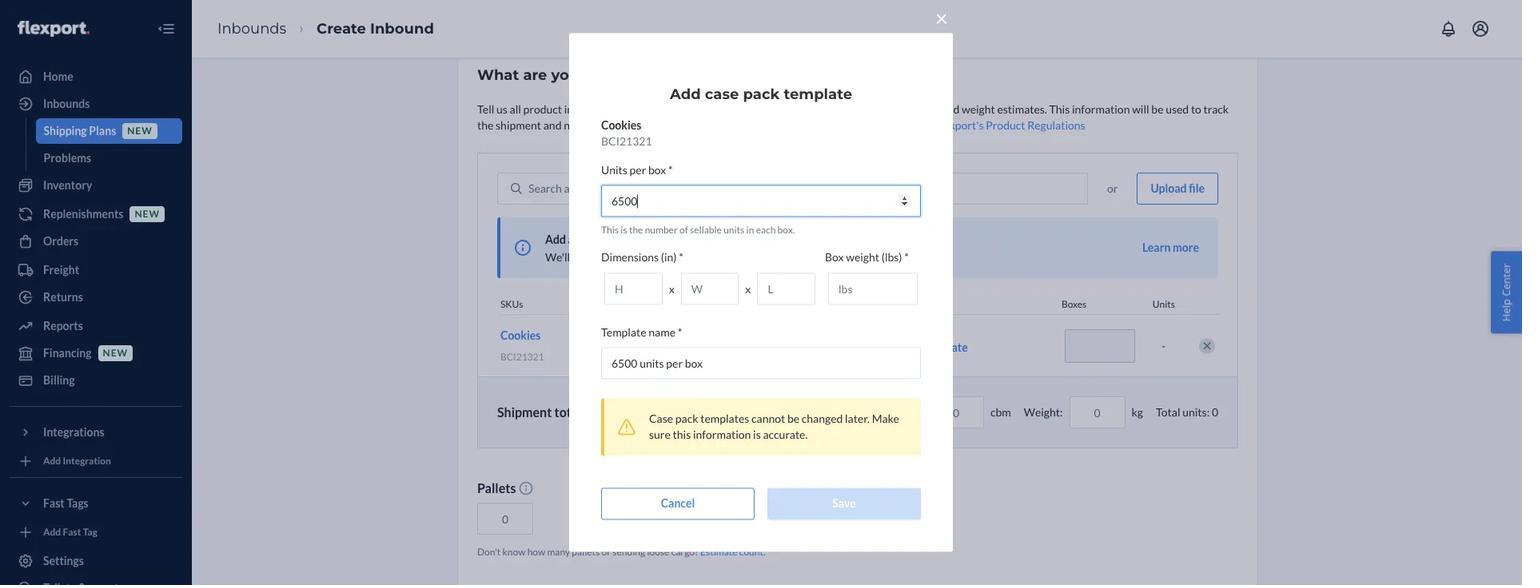 Task type: describe. For each thing, give the bounding box(es) containing it.
don't know how many pallets or sending loose cargo? estimate count .
[[477, 546, 765, 558]]

add for add fast tag
[[43, 526, 61, 538]]

* right name
[[678, 326, 682, 339]]

create inbound
[[317, 20, 434, 37]]

volume,
[[901, 102, 939, 116]]

plans
[[89, 124, 116, 138]]

upload file button
[[1137, 173, 1218, 205]]

know
[[502, 546, 526, 558]]

this inside case pack templates cannot be changed later. make sure this information is accurate.
[[673, 428, 691, 442]]

be inside the tell us all product information about this shipment, including individual skus, shipment volume, and weight estimates. this information will be used to track the shipment and notify us with what to expect from your supplier. products must comply with
[[1152, 102, 1164, 116]]

0 vertical spatial for
[[674, 233, 689, 246]]

upload file
[[1151, 181, 1205, 195]]

each inside × document
[[756, 224, 776, 236]]

bci21321 inside × document
[[601, 135, 652, 148]]

home
[[43, 70, 73, 83]]

a
[[568, 233, 574, 246]]

is inside case pack templates cannot be changed later. make sure this information is accurate.
[[753, 428, 761, 442]]

inventory link
[[10, 173, 182, 198]]

you
[[551, 66, 579, 84]]

each inside add a case pack template for each product. we'll save this information for future inbounds.
[[691, 233, 714, 246]]

from
[[706, 118, 730, 132]]

home link
[[10, 64, 182, 90]]

packing
[[842, 298, 875, 310]]

1 vertical spatial shipment
[[496, 118, 541, 132]]

comply
[[873, 118, 909, 132]]

name
[[649, 326, 676, 339]]

+ add case pack template
[[841, 340, 968, 354]]

replenishments
[[43, 207, 123, 221]]

estimate
[[700, 546, 738, 558]]

H number field
[[604, 273, 662, 305]]

0 text field for kg
[[1069, 397, 1125, 429]]

case pack templates cannot be changed later. make sure this information is accurate.
[[649, 412, 899, 442]]

track
[[1204, 102, 1229, 116]]

kg
[[1132, 406, 1143, 419]]

of
[[680, 224, 688, 236]]

tag
[[83, 526, 97, 538]]

flexport logo image
[[18, 21, 89, 37]]

tell
[[477, 102, 494, 116]]

shipping plans
[[44, 124, 116, 138]]

skus
[[500, 298, 523, 310]]

settings link
[[10, 548, 182, 574]]

0
[[1212, 406, 1218, 419]]

information left will
[[1072, 102, 1130, 116]]

add fast tag link
[[10, 523, 182, 542]]

help center
[[1499, 264, 1514, 322]]

your
[[732, 118, 755, 132]]

0 horizontal spatial inbounds link
[[10, 91, 182, 117]]

cookies for cookies
[[500, 329, 541, 342]]

in
[[746, 224, 754, 236]]

1 horizontal spatial or
[[1107, 181, 1118, 195]]

inbound
[[370, 20, 434, 37]]

loose
[[647, 546, 669, 558]]

center
[[1499, 264, 1514, 296]]

Number of boxes number field
[[1065, 329, 1135, 363]]

what
[[477, 66, 519, 84]]

pack inside case pack templates cannot be changed later. make sure this information is accurate.
[[675, 412, 698, 426]]

reports link
[[10, 313, 182, 339]]

units for units per box *
[[601, 163, 628, 177]]

template for + add case pack template
[[923, 340, 968, 354]]

information up notify
[[564, 102, 622, 116]]

pallets
[[572, 546, 600, 558]]

changed
[[802, 412, 843, 426]]

number
[[645, 224, 678, 236]]

× button
[[930, 1, 953, 32]]

1 vertical spatial inbounds
[[43, 97, 90, 110]]

templates
[[701, 412, 749, 426]]

individual
[[772, 102, 820, 116]]

add for add case pack template
[[670, 86, 701, 103]]

cancel button
[[601, 488, 755, 520]]

new for replenishments
[[135, 208, 160, 220]]

box
[[825, 251, 844, 264]]

flexport's product regulations
[[935, 118, 1085, 132]]

×
[[935, 4, 948, 32]]

packing details
[[842, 298, 904, 310]]

cannot
[[752, 412, 785, 426]]

box
[[648, 163, 666, 177]]

add for add a case pack template for each product. we'll save this information for future inbounds.
[[545, 233, 566, 246]]

sending
[[613, 546, 645, 558]]

upload
[[1151, 181, 1187, 195]]

notify
[[564, 118, 593, 132]]

problems
[[44, 151, 91, 165]]

inbounds inside 'breadcrumbs' "navigation"
[[217, 20, 287, 37]]

save button
[[768, 488, 921, 520]]

lbs number field
[[828, 273, 918, 305]]

2 x from the left
[[745, 282, 751, 296]]

case for + add case pack template
[[873, 340, 895, 354]]

(in)
[[661, 251, 677, 264]]

don't
[[477, 546, 501, 558]]

flexport's
[[935, 118, 984, 132]]

must
[[847, 118, 871, 132]]

fast tags button
[[10, 491, 182, 516]]

add right +
[[850, 340, 870, 354]]

template name *
[[601, 326, 682, 339]]

this inside × document
[[601, 224, 619, 236]]

1 vertical spatial fast
[[63, 526, 81, 538]]

orders link
[[10, 229, 182, 254]]

0 vertical spatial to
[[1191, 102, 1202, 116]]

1 horizontal spatial us
[[595, 118, 606, 132]]

pack inside row
[[897, 340, 921, 354]]

create inbound link
[[317, 20, 434, 37]]

add for add integration
[[43, 455, 61, 467]]

new for shipping plans
[[127, 125, 153, 137]]

2 with from the left
[[911, 118, 933, 132]]

fast inside dropdown button
[[43, 496, 65, 510]]

product
[[523, 102, 562, 116]]

1 horizontal spatial shipment
[[853, 102, 899, 116]]

add a case pack template for each product. we'll save this information for future inbounds.
[[545, 233, 774, 264]]

(lbs)
[[882, 251, 902, 264]]

cu ft/lb
[[626, 406, 661, 419]]

× document
[[569, 1, 953, 552]]

help
[[1499, 299, 1514, 322]]

units for units
[[1153, 298, 1175, 310]]

create
[[317, 20, 366, 37]]

later.
[[845, 412, 870, 426]]

add case pack template
[[670, 86, 852, 103]]

box.
[[778, 224, 795, 236]]



Task type: locate. For each thing, give the bounding box(es) containing it.
1 horizontal spatial to
[[1191, 102, 1202, 116]]

0 vertical spatial or
[[1107, 181, 1118, 195]]

0 vertical spatial this
[[655, 102, 673, 116]]

and up flexport's
[[941, 102, 960, 116]]

* right (in)
[[679, 251, 683, 264]]

None text field
[[601, 347, 921, 379]]

shipment down all
[[496, 118, 541, 132]]

reports
[[43, 319, 83, 333]]

0 vertical spatial cookies
[[601, 119, 642, 132]]

2 vertical spatial new
[[103, 347, 128, 359]]

used
[[1166, 102, 1189, 116]]

pack right case
[[675, 412, 698, 426]]

0 vertical spatial and
[[941, 102, 960, 116]]

what are you sending?
[[477, 66, 653, 84]]

case for add a case pack template for each product. we'll save this information for future inbounds.
[[576, 233, 598, 246]]

1 vertical spatial us
[[595, 118, 606, 132]]

0 vertical spatial be
[[1152, 102, 1164, 116]]

including
[[725, 102, 770, 116]]

1 vertical spatial this
[[596, 250, 614, 264]]

new
[[127, 125, 153, 137], [135, 208, 160, 220], [103, 347, 128, 359]]

case inside row
[[873, 340, 895, 354]]

1 vertical spatial bci21321
[[500, 351, 544, 363]]

weight up flexport's
[[962, 102, 995, 116]]

units
[[601, 163, 628, 177], [1153, 298, 1175, 310]]

details
[[876, 298, 904, 310]]

0 horizontal spatial shipment
[[496, 118, 541, 132]]

us right notify
[[595, 118, 606, 132]]

1 vertical spatial weight
[[846, 251, 879, 264]]

returns
[[43, 290, 83, 304]]

this right save
[[596, 250, 614, 264]]

pack inside add a case pack template for each product. we'll save this information for future inbounds.
[[600, 233, 624, 246]]

flexport's product regulations button
[[935, 118, 1085, 134]]

0 horizontal spatial units
[[601, 163, 628, 177]]

0 vertical spatial this
[[1049, 102, 1070, 116]]

row containing cookies
[[497, 314, 1218, 377]]

add integration link
[[10, 452, 182, 471]]

1 horizontal spatial template
[[784, 86, 852, 103]]

template
[[601, 326, 646, 339]]

0 horizontal spatial with
[[608, 118, 630, 132]]

dimensions (in) *
[[601, 251, 683, 264]]

0 vertical spatial is
[[621, 224, 627, 236]]

1 horizontal spatial and
[[941, 102, 960, 116]]

tags
[[67, 496, 89, 510]]

1 vertical spatial for
[[677, 250, 691, 264]]

-
[[1162, 339, 1166, 352]]

and down product
[[543, 118, 562, 132]]

1 vertical spatial case
[[576, 233, 598, 246]]

0 vertical spatial us
[[496, 102, 508, 116]]

1 with from the left
[[608, 118, 630, 132]]

1 horizontal spatial units
[[1153, 298, 1175, 310]]

cu
[[626, 406, 637, 419]]

fast
[[43, 496, 65, 510], [63, 526, 81, 538]]

bci21321 inside row
[[500, 351, 544, 363]]

2 horizontal spatial case
[[873, 340, 895, 354]]

1 vertical spatial inbounds link
[[10, 91, 182, 117]]

this inside add a case pack template for each product. we'll save this information for future inbounds.
[[596, 250, 614, 264]]

add up "expect"
[[670, 86, 701, 103]]

to
[[1191, 102, 1202, 116], [659, 118, 669, 132]]

future
[[693, 250, 724, 264]]

each up future
[[691, 233, 714, 246]]

0 horizontal spatial bci21321
[[500, 351, 544, 363]]

cookies for cookies bci21321
[[601, 119, 642, 132]]

0 horizontal spatial be
[[787, 412, 800, 426]]

is down cannot
[[753, 428, 761, 442]]

0 vertical spatial the
[[477, 118, 494, 132]]

add up settings
[[43, 526, 61, 538]]

search image
[[511, 183, 522, 194]]

inbounds link inside 'breadcrumbs' "navigation"
[[217, 20, 287, 37]]

shipping
[[44, 124, 87, 138]]

cookies down about
[[601, 119, 642, 132]]

0 horizontal spatial inbounds
[[43, 97, 90, 110]]

None number field
[[601, 185, 921, 217]]

0 horizontal spatial weight
[[846, 251, 879, 264]]

1 0 text field from the left
[[928, 397, 984, 429]]

this up regulations
[[1049, 102, 1070, 116]]

0 text field left cbm
[[928, 397, 984, 429]]

this
[[655, 102, 673, 116], [596, 250, 614, 264], [673, 428, 691, 442]]

template inside × document
[[784, 86, 852, 103]]

the inside the tell us all product information about this shipment, including individual skus, shipment volume, and weight estimates. this information will be used to track the shipment and notify us with what to expect from your supplier. products must comply with
[[477, 118, 494, 132]]

case inside add a case pack template for each product. we'll save this information for future inbounds.
[[576, 233, 598, 246]]

cookies down skus
[[500, 329, 541, 342]]

0 horizontal spatial is
[[621, 224, 627, 236]]

shipment totals
[[497, 404, 587, 420]]

expect
[[672, 118, 704, 132]]

1 vertical spatial be
[[787, 412, 800, 426]]

box weight (lbs) *
[[825, 251, 909, 264]]

new for financing
[[103, 347, 128, 359]]

None radio
[[607, 406, 619, 419], [673, 406, 686, 419], [607, 406, 619, 419], [673, 406, 686, 419]]

2 vertical spatial template
[[923, 340, 968, 354]]

or left upload
[[1107, 181, 1118, 195]]

1 horizontal spatial be
[[1152, 102, 1164, 116]]

products
[[800, 118, 845, 132]]

x
[[669, 282, 675, 296], [745, 282, 751, 296]]

0 horizontal spatial to
[[659, 118, 669, 132]]

2 0 text field from the left
[[1069, 397, 1125, 429]]

1 vertical spatial to
[[659, 118, 669, 132]]

this right sure
[[673, 428, 691, 442]]

cookies
[[601, 119, 642, 132], [500, 329, 541, 342]]

0 horizontal spatial template
[[626, 233, 672, 246]]

and
[[941, 102, 960, 116], [543, 118, 562, 132]]

add integration
[[43, 455, 111, 467]]

this up 'dimensions'
[[601, 224, 619, 236]]

1 vertical spatial new
[[135, 208, 160, 220]]

add inside × document
[[670, 86, 701, 103]]

0 horizontal spatial the
[[477, 118, 494, 132]]

this inside the tell us all product information about this shipment, including individual skus, shipment volume, and weight estimates. this information will be used to track the shipment and notify us with what to expect from your supplier. products must comply with
[[655, 102, 673, 116]]

cbm/kg
[[693, 406, 729, 419]]

x down inbounds.
[[745, 282, 751, 296]]

1 horizontal spatial each
[[756, 224, 776, 236]]

pack up the supplier.
[[743, 86, 780, 103]]

0 vertical spatial units
[[601, 163, 628, 177]]

row
[[497, 314, 1218, 377]]

information inside add a case pack template for each product. we'll save this information for future inbounds.
[[617, 250, 675, 264]]

1 horizontal spatial case
[[705, 86, 739, 103]]

bci21321 down cookies link
[[500, 351, 544, 363]]

1 horizontal spatial this
[[1049, 102, 1070, 116]]

freight
[[43, 263, 79, 277]]

1 horizontal spatial is
[[753, 428, 761, 442]]

the
[[477, 118, 494, 132], [629, 224, 643, 236]]

1 horizontal spatial bci21321
[[601, 135, 652, 148]]

1 vertical spatial the
[[629, 224, 643, 236]]

for up (in)
[[674, 233, 689, 246]]

1 x from the left
[[669, 282, 675, 296]]

information down number
[[617, 250, 675, 264]]

add left integration
[[43, 455, 61, 467]]

pack up 'dimensions'
[[600, 233, 624, 246]]

1 horizontal spatial inbounds link
[[217, 20, 287, 37]]

with down volume,
[[911, 118, 933, 132]]

shipment up comply
[[853, 102, 899, 116]]

this inside the tell us all product information about this shipment, including individual skus, shipment volume, and weight estimates. this information will be used to track the shipment and notify us with what to expect from your supplier. products must comply with
[[1049, 102, 1070, 116]]

template inside add a case pack template for each product. we'll save this information for future inbounds.
[[626, 233, 672, 246]]

0 vertical spatial new
[[127, 125, 153, 137]]

0 text field for cbm
[[928, 397, 984, 429]]

information inside case pack templates cannot be changed later. make sure this information is accurate.
[[693, 428, 751, 442]]

template for add a case pack template for each product. we'll save this information for future inbounds.
[[626, 233, 672, 246]]

+ add case pack template link
[[841, 340, 1046, 356]]

orders
[[43, 234, 79, 248]]

case up from
[[705, 86, 739, 103]]

1 horizontal spatial inbounds
[[217, 20, 287, 37]]

is
[[621, 224, 627, 236], [753, 428, 761, 442]]

this up 'what'
[[655, 102, 673, 116]]

be
[[1152, 102, 1164, 116], [787, 412, 800, 426]]

are
[[523, 66, 547, 84]]

*
[[668, 163, 673, 177], [679, 251, 683, 264], [904, 251, 909, 264], [678, 326, 682, 339]]

0 horizontal spatial or
[[602, 546, 611, 558]]

be up accurate.
[[787, 412, 800, 426]]

0 horizontal spatial this
[[601, 224, 619, 236]]

0 horizontal spatial each
[[691, 233, 714, 246]]

x down (in)
[[669, 282, 675, 296]]

this is the number of sellable units in each box.
[[601, 224, 795, 236]]

1 horizontal spatial 0 text field
[[1069, 397, 1125, 429]]

template
[[784, 86, 852, 103], [626, 233, 672, 246], [923, 340, 968, 354]]

* right (lbs)
[[904, 251, 909, 264]]

totals
[[554, 404, 587, 420]]

0 vertical spatial inbounds link
[[217, 20, 287, 37]]

1 horizontal spatial the
[[629, 224, 643, 236]]

information down templates
[[693, 428, 751, 442]]

0 vertical spatial weight
[[962, 102, 995, 116]]

for left future
[[677, 250, 691, 264]]

weight inside × document
[[846, 251, 879, 264]]

is up 'dimensions'
[[621, 224, 627, 236]]

cookies inside cookies bci21321
[[601, 119, 642, 132]]

0 vertical spatial shipment
[[853, 102, 899, 116]]

W number field
[[681, 273, 739, 305]]

weight inside the tell us all product information about this shipment, including individual skus, shipment volume, and weight estimates. this information will be used to track the shipment and notify us with what to expect from your supplier. products must comply with
[[962, 102, 995, 116]]

the down tell
[[477, 118, 494, 132]]

learn more button
[[1142, 240, 1199, 256]]

add
[[670, 86, 701, 103], [545, 233, 566, 246], [850, 340, 870, 354], [43, 455, 61, 467], [43, 526, 61, 538]]

the inside × document
[[629, 224, 643, 236]]

save
[[572, 250, 594, 264]]

0 vertical spatial fast
[[43, 496, 65, 510]]

close navigation image
[[157, 19, 176, 38]]

0 horizontal spatial case
[[576, 233, 598, 246]]

the left number
[[629, 224, 643, 236]]

1 vertical spatial is
[[753, 428, 761, 442]]

1 vertical spatial units
[[1153, 298, 1175, 310]]

inbounds.
[[726, 250, 774, 264]]

be right will
[[1152, 102, 1164, 116]]

shipment,
[[675, 102, 723, 116]]

us left all
[[496, 102, 508, 116]]

shipment
[[497, 404, 552, 420]]

0 horizontal spatial cookies
[[500, 329, 541, 342]]

billing link
[[10, 368, 182, 393]]

save
[[833, 497, 856, 511]]

1 horizontal spatial x
[[745, 282, 751, 296]]

case inside × document
[[705, 86, 739, 103]]

template inside + add case pack template link
[[923, 340, 968, 354]]

add left a
[[545, 233, 566, 246]]

0 vertical spatial bci21321
[[601, 135, 652, 148]]

0 vertical spatial inbounds
[[217, 20, 287, 37]]

for
[[674, 233, 689, 246], [677, 250, 691, 264]]

this
[[1049, 102, 1070, 116], [601, 224, 619, 236]]

1 vertical spatial this
[[601, 224, 619, 236]]

units inside × document
[[601, 163, 628, 177]]

integration
[[63, 455, 111, 467]]

add fast tag
[[43, 526, 97, 538]]

learn more
[[1142, 241, 1199, 254]]

total units: 0
[[1156, 406, 1218, 419]]

0 text field left kg
[[1069, 397, 1125, 429]]

bci21321 down 'what'
[[601, 135, 652, 148]]

what
[[632, 118, 657, 132]]

units:
[[1183, 406, 1210, 419]]

units
[[724, 224, 745, 236]]

more
[[1173, 241, 1199, 254]]

0 horizontal spatial 0 text field
[[928, 397, 984, 429]]

1 vertical spatial or
[[602, 546, 611, 558]]

units left per
[[601, 163, 628, 177]]

1 vertical spatial template
[[626, 233, 672, 246]]

with down about
[[608, 118, 630, 132]]

sellable
[[690, 224, 722, 236]]

or right pallets
[[602, 546, 611, 558]]

0 horizontal spatial us
[[496, 102, 508, 116]]

* right box
[[668, 163, 673, 177]]

or
[[1107, 181, 1118, 195], [602, 546, 611, 558]]

many
[[547, 546, 570, 558]]

add inside add a case pack template for each product. we'll save this information for future inbounds.
[[545, 233, 566, 246]]

be inside case pack templates cannot be changed later. make sure this information is accurate.
[[787, 412, 800, 426]]

new up orders link at the top left of page
[[135, 208, 160, 220]]

shipment
[[853, 102, 899, 116], [496, 118, 541, 132]]

to right 'what'
[[659, 118, 669, 132]]

each
[[756, 224, 776, 236], [691, 233, 714, 246]]

case right +
[[873, 340, 895, 354]]

1 horizontal spatial weight
[[962, 102, 995, 116]]

units up -
[[1153, 298, 1175, 310]]

weight right 'box'
[[846, 251, 879, 264]]

none number field inside × document
[[601, 185, 921, 217]]

case
[[649, 412, 673, 426]]

new right plans at the left top of page
[[127, 125, 153, 137]]

information
[[564, 102, 622, 116], [1072, 102, 1130, 116], [617, 250, 675, 264], [693, 428, 751, 442]]

0 text field
[[928, 397, 984, 429], [1069, 397, 1125, 429]]

fast left tag
[[63, 526, 81, 538]]

fast left tags
[[43, 496, 65, 510]]

pack down the details
[[897, 340, 921, 354]]

none text field inside × document
[[601, 347, 921, 379]]

help center button
[[1491, 252, 1522, 334]]

2 horizontal spatial template
[[923, 340, 968, 354]]

settings
[[43, 554, 84, 568]]

file
[[1189, 181, 1205, 195]]

about
[[624, 102, 653, 116]]

.
[[763, 546, 765, 558]]

0 vertical spatial template
[[784, 86, 852, 103]]

0 horizontal spatial and
[[543, 118, 562, 132]]

cargo?
[[671, 546, 699, 558]]

bci21321
[[601, 135, 652, 148], [500, 351, 544, 363]]

pallets
[[477, 481, 518, 496]]

to right the used
[[1191, 102, 1202, 116]]

1 vertical spatial and
[[543, 118, 562, 132]]

cookies inside row
[[500, 329, 541, 342]]

estimates.
[[997, 102, 1047, 116]]

1 horizontal spatial cookies
[[601, 119, 642, 132]]

1 horizontal spatial with
[[911, 118, 933, 132]]

0 text field
[[477, 503, 533, 535]]

L number field
[[757, 273, 815, 305]]

breadcrumbs navigation
[[205, 5, 447, 52]]

weight
[[962, 102, 995, 116], [846, 251, 879, 264]]

new down the reports link
[[103, 347, 128, 359]]

case right a
[[576, 233, 598, 246]]

0 vertical spatial case
[[705, 86, 739, 103]]

2 vertical spatial this
[[673, 428, 691, 442]]

problems link
[[36, 146, 182, 171]]

tell us all product information about this shipment, including individual skus, shipment volume, and weight estimates. this information will be used to track the shipment and notify us with what to expect from your supplier. products must comply with
[[477, 102, 1229, 132]]

each right in
[[756, 224, 776, 236]]

2 vertical spatial case
[[873, 340, 895, 354]]

0 horizontal spatial x
[[669, 282, 675, 296]]

1 vertical spatial cookies
[[500, 329, 541, 342]]



Task type: vqa. For each thing, say whether or not it's contained in the screenshot.
No Orders Available For This Selection for On-time delivery
no



